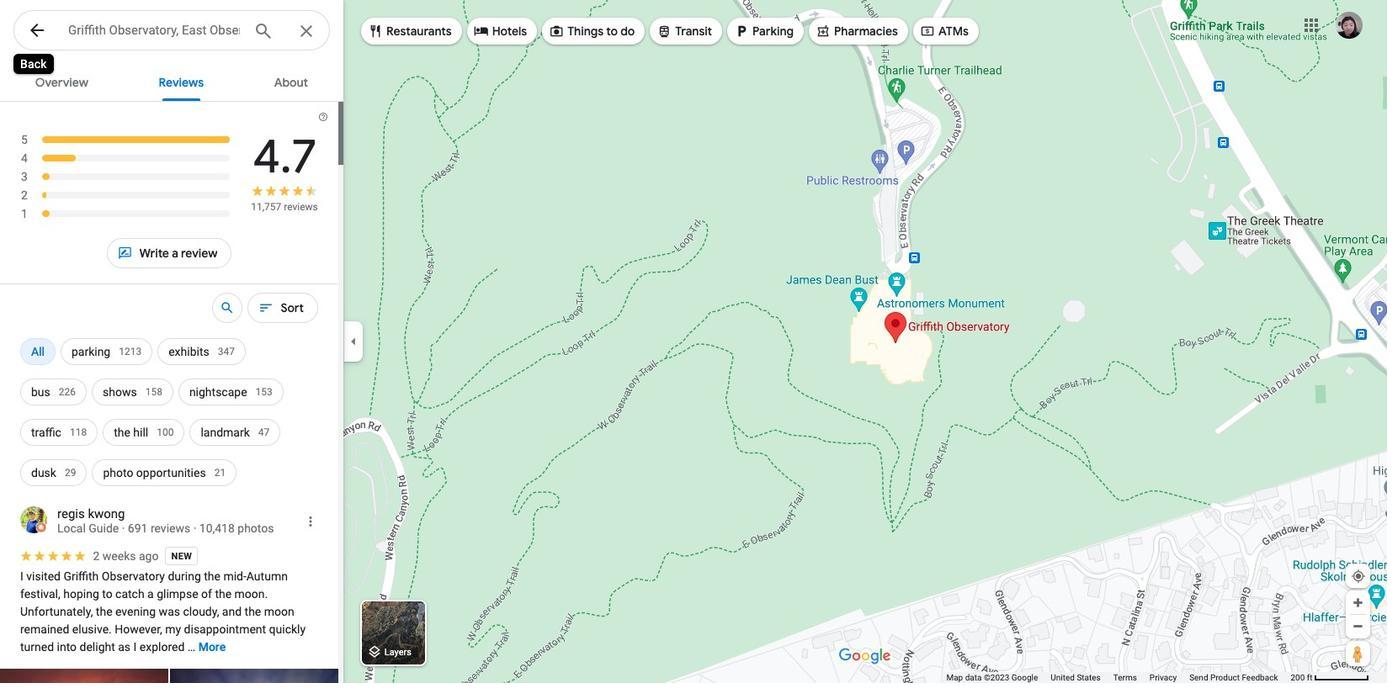 Task type: vqa. For each thing, say whether or not it's contained in the screenshot.


Task type: describe. For each thing, give the bounding box(es) containing it.
states
[[1077, 674, 1101, 683]]

show your location image
[[1352, 569, 1367, 584]]

153
[[256, 387, 273, 398]]

1 horizontal spatial reviews
[[284, 201, 318, 213]]

regis kwong local guide · 691 reviews · 10,418 photos
[[57, 507, 274, 536]]

things
[[568, 24, 604, 39]]

explored
[[140, 641, 185, 654]]

reviews
[[159, 75, 204, 90]]

shows, mentioned in 158 reviews radio
[[92, 372, 173, 413]]

200
[[1291, 674, 1305, 683]]

1213
[[119, 346, 142, 358]]

exhibits 347
[[169, 345, 235, 359]]

unfortunately,
[[20, 605, 93, 619]]

opportunities
[[136, 467, 206, 480]]

overview
[[35, 75, 88, 90]]

elusive.
[[72, 623, 112, 637]]

nightscape 153
[[189, 386, 273, 399]]

0 vertical spatial i
[[20, 570, 23, 584]]

about
[[274, 75, 308, 90]]

zoom in image
[[1352, 597, 1365, 610]]

photo opportunities 21
[[103, 467, 226, 480]]

photos
[[238, 522, 274, 536]]

disappointment
[[184, 623, 266, 637]]

refine reviews option group
[[20, 332, 318, 493]]

during
[[168, 570, 201, 584]]

ago
[[139, 550, 159, 563]]

review
[[181, 246, 218, 261]]

nightscape, mentioned in 153 reviews radio
[[178, 372, 284, 413]]

347
[[218, 346, 235, 358]]

local
[[57, 522, 86, 536]]

1 vertical spatial i
[[134, 641, 137, 654]]

the inside radio
[[114, 426, 130, 440]]

griffith observatory main content
[[0, 61, 344, 684]]

guide
[[89, 522, 119, 536]]

remained
[[20, 623, 69, 637]]

my
[[165, 623, 181, 637]]

©2023
[[984, 674, 1010, 683]]

atms
[[939, 24, 969, 39]]

as
[[118, 641, 131, 654]]

catch
[[115, 588, 145, 601]]

more button
[[198, 627, 226, 669]]

 restaurants
[[368, 21, 452, 40]]

reviews button
[[145, 61, 217, 101]]

product
[[1211, 674, 1240, 683]]

none field inside griffith observatory, east observatory road, los angeles, ca field
[[68, 20, 240, 40]]

overview button
[[22, 61, 102, 101]]

collapse side panel image
[[344, 333, 363, 351]]

…
[[188, 641, 196, 654]]

griffith
[[63, 570, 99, 584]]

reviews inside the regis kwong local guide · 691 reviews · 10,418 photos
[[151, 522, 190, 536]]

2 for 2
[[21, 189, 28, 202]]

photo
[[103, 467, 133, 480]]


[[27, 19, 47, 42]]

5
[[21, 133, 28, 147]]

mid-
[[223, 570, 247, 584]]

privacy button
[[1150, 673, 1177, 684]]

traffic 118
[[31, 426, 87, 440]]

the up elusive.
[[96, 605, 112, 619]]

 things to do
[[549, 21, 635, 40]]

delight
[[80, 641, 115, 654]]

dusk
[[31, 467, 56, 480]]

feedback
[[1242, 674, 1279, 683]]


[[474, 21, 489, 40]]

the down moon.
[[245, 605, 261, 619]]

 write a review
[[118, 244, 218, 263]]

1
[[21, 207, 28, 221]]

29
[[65, 467, 76, 479]]

send product feedback button
[[1190, 673, 1279, 684]]

2 for 2 weeks ago
[[93, 550, 100, 563]]

to inside i visited griffith observatory during the mid-autumn festival, hoping to catch a glimpse of the moon. unfortunately, the evening was cloudy, and the moon remained elusive. however, my disappointment quickly turned into delight as i explored …
[[102, 588, 113, 601]]

photo of regis kwong image
[[20, 507, 47, 534]]

google maps element
[[0, 0, 1388, 684]]

all
[[31, 345, 45, 359]]

sort
[[281, 301, 304, 316]]

evening
[[115, 605, 156, 619]]

data
[[966, 674, 982, 683]]

bus, mentioned in 226 reviews radio
[[20, 372, 87, 413]]

cloudy,
[[183, 605, 219, 619]]

moon
[[264, 605, 294, 619]]

parking
[[72, 345, 110, 359]]

 pharmacies
[[816, 21, 898, 40]]

All reviews radio
[[20, 332, 56, 372]]

the hill, mentioned in 100 reviews radio
[[103, 413, 185, 453]]

traffic, mentioned in 118 reviews radio
[[20, 413, 98, 453]]

dusk 29
[[31, 467, 76, 480]]

search reviews image
[[220, 301, 235, 316]]

show street view coverage image
[[1346, 642, 1371, 667]]

parking 1213
[[72, 345, 142, 359]]

5 stars, 9,461 reviews image
[[20, 131, 232, 149]]

observatory
[[102, 570, 165, 584]]

5 stars image
[[20, 551, 88, 563]]

landmark
[[201, 426, 250, 440]]


[[549, 21, 564, 40]]

google account: michele murakami  
(michele.murakami@adept.ai) image
[[1336, 11, 1363, 38]]


[[657, 21, 672, 40]]

the hill 100
[[114, 426, 174, 440]]

footer inside "google maps" element
[[947, 673, 1291, 684]]

send
[[1190, 674, 1209, 683]]

i visited griffith observatory during the mid-autumn festival, hoping to catch a glimpse of the moon. unfortunately, the evening was cloudy, and the moon remained elusive. however, my disappointment quickly turned into delight as i explored …
[[20, 570, 309, 654]]

pharmacies
[[834, 24, 898, 39]]

 hotels
[[474, 21, 527, 40]]

festival,
[[20, 588, 60, 601]]

visited
[[26, 570, 61, 584]]

226
[[59, 387, 76, 398]]



Task type: locate. For each thing, give the bounding box(es) containing it.
2 stars, 115 reviews image
[[20, 186, 231, 205]]

bus 226
[[31, 386, 76, 399]]

a right write
[[172, 246, 178, 261]]

158
[[145, 387, 162, 398]]

 transit
[[657, 21, 712, 40]]

3 stars, 300 reviews image
[[20, 168, 231, 186]]

united states button
[[1051, 673, 1101, 684]]

0 horizontal spatial i
[[20, 570, 23, 584]]

of
[[201, 588, 212, 601]]

united states
[[1051, 674, 1101, 683]]

send product feedback
[[1190, 674, 1279, 683]]

hoping
[[63, 588, 99, 601]]

1 horizontal spatial ·
[[193, 522, 196, 536]]

Griffith Observatory, East Observatory Road, Los Angeles, CA field
[[13, 10, 330, 51]]

2 · from the left
[[193, 522, 196, 536]]

quickly
[[269, 623, 306, 637]]

about button
[[261, 61, 322, 101]]

glimpse
[[157, 588, 198, 601]]

was
[[159, 605, 180, 619]]

the right of
[[215, 588, 232, 601]]

4
[[21, 152, 28, 165]]

tab list containing overview
[[0, 61, 344, 101]]

0 vertical spatial a
[[172, 246, 178, 261]]

however,
[[115, 623, 162, 637]]

1 vertical spatial 2
[[93, 550, 100, 563]]

and
[[222, 605, 242, 619]]

autumn
[[247, 570, 288, 584]]

0 vertical spatial to
[[607, 24, 618, 39]]

exhibits, mentioned in 347 reviews radio
[[158, 332, 246, 372]]

a inside i visited griffith observatory during the mid-autumn festival, hoping to catch a glimpse of the moon. unfortunately, the evening was cloudy, and the moon remained elusive. however, my disappointment quickly turned into delight as i explored …
[[147, 588, 154, 601]]

terms button
[[1114, 673, 1138, 684]]

2 down 3
[[21, 189, 28, 202]]

4.7
[[253, 127, 317, 187]]

2 inside 'image'
[[21, 189, 28, 202]]

· left 691
[[122, 522, 125, 536]]

the left the "hill"
[[114, 426, 130, 440]]

reviews up new
[[151, 522, 190, 536]]

1 vertical spatial to
[[102, 588, 113, 601]]

layers
[[385, 648, 412, 659]]

200 ft
[[1291, 674, 1313, 683]]

weeks
[[103, 550, 136, 563]]

1 · from the left
[[122, 522, 125, 536]]

united
[[1051, 674, 1075, 683]]

shows 158
[[103, 386, 162, 399]]

2
[[21, 189, 28, 202], [93, 550, 100, 563]]

0 horizontal spatial to
[[102, 588, 113, 601]]

privacy
[[1150, 674, 1177, 683]]

transit
[[676, 24, 712, 39]]

footer
[[947, 673, 1291, 684]]

landmark, mentioned in 47 reviews radio
[[190, 413, 281, 453]]

47
[[258, 427, 270, 439]]

sort button
[[248, 288, 318, 328]]

ft
[[1308, 674, 1313, 683]]


[[368, 21, 383, 40]]

the
[[114, 426, 130, 440], [204, 570, 221, 584], [215, 588, 232, 601], [96, 605, 112, 619], [245, 605, 261, 619]]

·
[[122, 522, 125, 536], [193, 522, 196, 536]]

parking
[[753, 24, 794, 39]]

a right catch
[[147, 588, 154, 601]]

3
[[21, 170, 28, 184]]

 search field
[[13, 10, 330, 54]]

 atms
[[920, 21, 969, 40]]

sort image
[[259, 301, 274, 316]]

hill
[[133, 426, 148, 440]]

0 vertical spatial 2
[[21, 189, 28, 202]]

None field
[[68, 20, 240, 40]]

4.7 stars image
[[251, 184, 318, 200]]

parking, mentioned in 1,213 reviews radio
[[61, 332, 153, 372]]

moon.
[[235, 588, 268, 601]]

traffic
[[31, 426, 61, 440]]

0 horizontal spatial reviews
[[151, 522, 190, 536]]

 parking
[[734, 21, 794, 40]]

the up of
[[204, 570, 221, 584]]

new
[[171, 551, 192, 562]]

actions for regis kwong's review image
[[303, 515, 318, 530]]

turned
[[20, 641, 54, 654]]

kwong
[[88, 507, 125, 522]]

0 horizontal spatial 2
[[21, 189, 28, 202]]

1 horizontal spatial a
[[172, 246, 178, 261]]

to inside  things to do
[[607, 24, 618, 39]]

restaurants
[[387, 24, 452, 39]]

i left visited
[[20, 570, 23, 584]]

google
[[1012, 674, 1039, 683]]

100
[[157, 427, 174, 439]]

10,418
[[199, 522, 235, 536]]


[[734, 21, 750, 40]]

1 horizontal spatial to
[[607, 24, 618, 39]]

photo opportunities, mentioned in 21 reviews radio
[[92, 453, 237, 493]]

4 stars, 1,593 reviews image
[[20, 149, 231, 168]]

118
[[70, 427, 87, 439]]

1 horizontal spatial 2
[[93, 550, 100, 563]]

to left catch
[[102, 588, 113, 601]]

reviews down 4.7 stars image
[[284, 201, 318, 213]]

0 horizontal spatial a
[[147, 588, 154, 601]]

1 stars, 288 reviews image
[[20, 205, 231, 223]]

i right as
[[134, 641, 137, 654]]

0 vertical spatial reviews
[[284, 201, 318, 213]]

tab list inside "google maps" element
[[0, 61, 344, 101]]

tab list
[[0, 61, 344, 101]]

terms
[[1114, 674, 1138, 683]]

0 horizontal spatial ·
[[122, 522, 125, 536]]

1 horizontal spatial i
[[134, 641, 137, 654]]

to left do
[[607, 24, 618, 39]]

1 vertical spatial reviews
[[151, 522, 190, 536]]

exhibits
[[169, 345, 209, 359]]

zoom out image
[[1352, 621, 1365, 633]]

more
[[198, 641, 226, 654]]


[[920, 21, 935, 40]]

into
[[57, 641, 77, 654]]

a inside  write a review
[[172, 246, 178, 261]]

write
[[139, 246, 169, 261]]

nightscape
[[189, 386, 247, 399]]

2 left weeks
[[93, 550, 100, 563]]

dusk, mentioned in 29 reviews radio
[[20, 453, 87, 493]]

691
[[128, 522, 148, 536]]

1 vertical spatial a
[[147, 588, 154, 601]]


[[118, 244, 133, 263]]

regis
[[57, 507, 85, 522]]

footer containing map data ©2023 google
[[947, 673, 1291, 684]]

to
[[607, 24, 618, 39], [102, 588, 113, 601]]

2 weeks ago
[[93, 550, 159, 563]]

· left 10,418
[[193, 522, 196, 536]]


[[816, 21, 831, 40]]

landmark 47
[[201, 426, 270, 440]]



